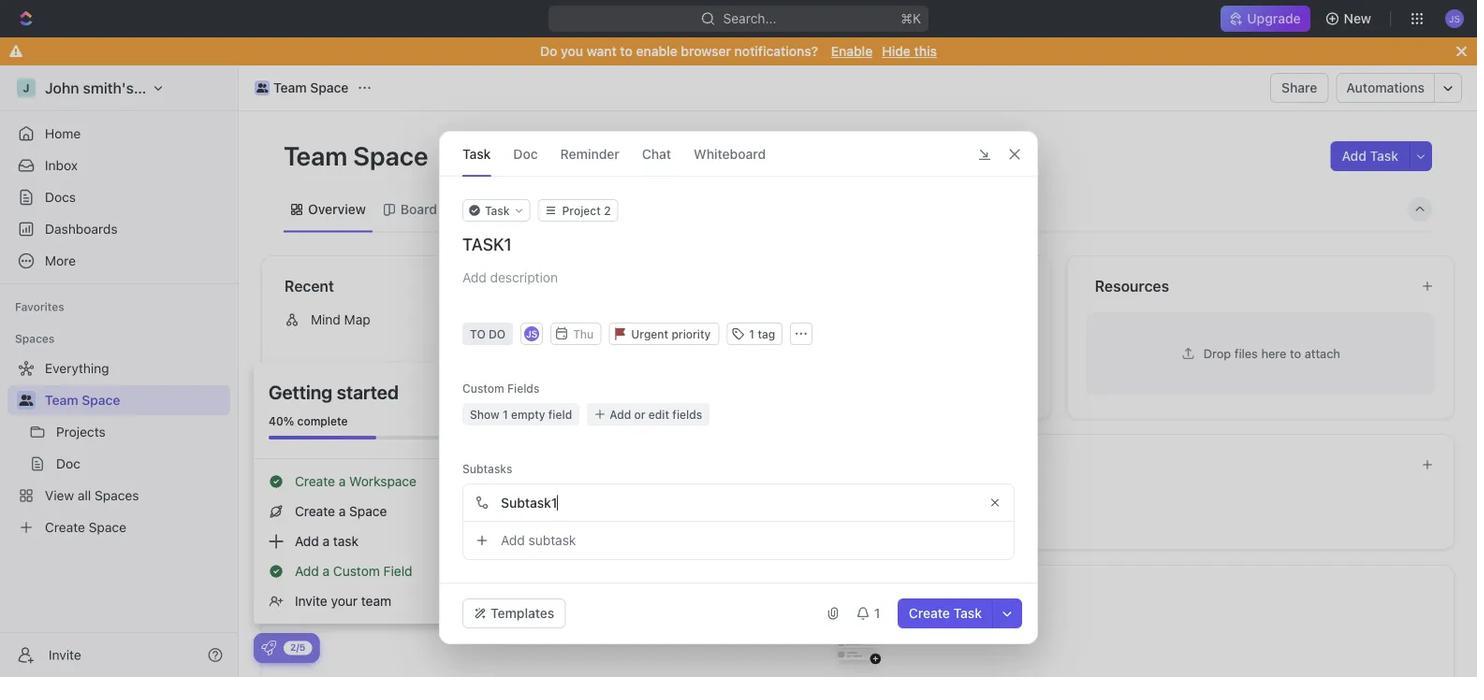 Task type: vqa. For each thing, say whether or not it's contained in the screenshot.
Archive
no



Task type: describe. For each thing, give the bounding box(es) containing it.
projects button
[[285, 487, 508, 534]]

team space link inside tree
[[45, 386, 227, 416]]

1 tag button
[[727, 323, 783, 345]]

drop files here to attach
[[1204, 346, 1341, 360]]

do
[[489, 328, 506, 341]]

add for add or edit fields
[[610, 408, 631, 421]]

task inside create task button
[[954, 606, 982, 622]]

new
[[1344, 11, 1372, 26]]

task
[[333, 534, 359, 550]]

your
[[331, 594, 358, 609]]

1 vertical spatial team
[[284, 140, 348, 171]]

⌘k
[[901, 11, 921, 26]]

getting
[[269, 381, 333, 403]]

create task button
[[898, 599, 993, 629]]

docs link
[[7, 183, 230, 213]]

invite your team
[[295, 594, 391, 609]]

space inside tree
[[82, 393, 120, 408]]

add or edit fields
[[610, 408, 702, 421]]

mind
[[311, 312, 341, 327]]

task inside the add task button
[[1370, 148, 1399, 164]]

add subtask link
[[463, 522, 1014, 560]]

a for task
[[323, 534, 330, 550]]

folders
[[289, 456, 342, 474]]

add task button
[[1331, 141, 1410, 171]]

mind map
[[311, 312, 370, 327]]

untitled • in doc
[[714, 312, 813, 327]]

to do button
[[462, 323, 513, 345]]

add or edit fields button
[[587, 403, 710, 426]]

automations button
[[1337, 74, 1434, 102]]

or
[[634, 408, 646, 421]]

1 button
[[848, 599, 890, 629]]

board
[[401, 202, 437, 217]]

a for workspace
[[339, 474, 346, 490]]

gantt
[[619, 202, 654, 217]]

files
[[1235, 346, 1258, 360]]

workshop agenda template
[[714, 342, 883, 357]]

favorites button
[[7, 296, 72, 318]]

create for create a workspace
[[295, 474, 335, 490]]

reminder
[[560, 146, 620, 161]]

do
[[540, 44, 557, 59]]

1 for 1
[[874, 606, 880, 622]]

dashboards link
[[7, 214, 230, 244]]

space right user group image on the left of page
[[310, 80, 349, 95]]

upgrade link
[[1221, 6, 1310, 32]]

want
[[587, 44, 617, 59]]

task button
[[462, 199, 530, 222]]

lists
[[289, 587, 323, 605]]

share
[[1282, 80, 1318, 95]]

create for create task
[[909, 606, 950, 622]]

priority
[[672, 327, 711, 341]]

js
[[526, 329, 537, 339]]

enable
[[636, 44, 678, 59]]

spaces
[[15, 332, 55, 345]]

1 vertical spatial custom
[[333, 564, 380, 580]]

enable
[[831, 44, 873, 59]]

js button
[[523, 325, 541, 344]]

field
[[548, 408, 572, 421]]

subtasks
[[462, 462, 512, 476]]

to do
[[470, 328, 506, 341]]

list
[[472, 202, 494, 217]]

close image
[[523, 386, 536, 399]]

2/5
[[290, 643, 306, 653]]

hide
[[882, 44, 911, 59]]

notifications?
[[735, 44, 818, 59]]

onboarding checklist button image
[[261, 641, 276, 656]]

calendar link
[[525, 197, 585, 223]]

attach
[[1305, 346, 1341, 360]]

add subtask
[[501, 533, 576, 549]]

workshop
[[714, 342, 775, 357]]

invite for invite your team
[[295, 594, 327, 609]]

projects
[[325, 503, 376, 518]]

inbox link
[[7, 151, 230, 181]]

templates
[[491, 606, 555, 622]]

create task
[[909, 606, 982, 622]]

to for drop
[[1290, 346, 1301, 360]]

task button
[[462, 132, 491, 176]]

user group image
[[19, 395, 33, 406]]

a for custom
[[323, 564, 330, 580]]

subtask
[[529, 533, 576, 549]]

resources button
[[1094, 275, 1406, 297]]

recent
[[285, 277, 334, 295]]

dialog containing task
[[439, 131, 1038, 645]]

40%
[[269, 415, 294, 428]]



Task type: locate. For each thing, give the bounding box(es) containing it.
to left "do"
[[470, 328, 486, 341]]

invite inside sidebar navigation
[[49, 648, 81, 663]]

new button
[[1318, 4, 1383, 34]]

1 horizontal spatial 1
[[749, 328, 755, 341]]

board link
[[397, 197, 437, 223]]

drop
[[1204, 346, 1231, 360]]

fields
[[507, 382, 540, 395]]

1 button
[[848, 599, 890, 629]]

0 horizontal spatial custom
[[333, 564, 380, 580]]

•
[[765, 313, 771, 327]]

whiteboard
[[694, 146, 766, 161]]

untitled
[[714, 312, 761, 327]]

1 vertical spatial to
[[470, 328, 486, 341]]

to right want at the top
[[620, 44, 633, 59]]

0 vertical spatial invite
[[295, 594, 327, 609]]

team space right user group image on the left of page
[[273, 80, 349, 95]]

create for create a space
[[295, 504, 335, 520]]

urgent priority
[[631, 327, 711, 341]]

doc inside dialog
[[513, 146, 538, 161]]

1 horizontal spatial invite
[[295, 594, 327, 609]]

doc right in
[[789, 312, 813, 327]]

resources
[[1095, 277, 1169, 295]]

1 vertical spatial invite
[[49, 648, 81, 663]]

0 vertical spatial team space
[[273, 80, 349, 95]]

team
[[273, 80, 307, 95], [284, 140, 348, 171], [45, 393, 78, 408]]

add for add a custom field
[[295, 564, 319, 580]]

Task Name text field
[[462, 233, 1019, 256]]

1 horizontal spatial custom
[[462, 382, 504, 395]]

1 for 1 tag
[[749, 328, 755, 341]]

add left task
[[295, 534, 319, 550]]

mind map link
[[277, 305, 633, 335]]

no lists icon. image
[[821, 611, 895, 678]]

40% complete
[[269, 415, 348, 428]]

0 vertical spatial to
[[620, 44, 633, 59]]

2 vertical spatial 1
[[874, 606, 880, 622]]

team space right user group icon in the left of the page
[[45, 393, 120, 408]]

create
[[295, 474, 335, 490], [295, 504, 335, 520], [909, 606, 950, 622]]

docs
[[45, 190, 76, 205]]

this
[[914, 44, 937, 59]]

add for add task
[[1342, 148, 1367, 164]]

1 vertical spatial doc
[[789, 312, 813, 327]]

to for do
[[620, 44, 633, 59]]

add left subtask
[[501, 533, 525, 549]]

create down folders
[[295, 474, 335, 490]]

create up add a task
[[295, 504, 335, 520]]

custom up show
[[462, 382, 504, 395]]

whiteboard button
[[694, 132, 766, 176]]

custom inside dialog
[[462, 382, 504, 395]]

lists button
[[288, 585, 1432, 607]]

team space tree
[[7, 354, 230, 543]]

overview link
[[304, 197, 366, 223]]

2 vertical spatial create
[[909, 606, 950, 622]]

a up task
[[339, 504, 346, 520]]

1 tag button
[[727, 323, 783, 345]]

chat
[[642, 146, 671, 161]]

None text field
[[463, 485, 984, 521]]

urgent
[[631, 327, 669, 341]]

home
[[45, 126, 81, 141]]

0 horizontal spatial 1
[[503, 408, 508, 421]]

add a task
[[295, 534, 359, 550]]

custom fields
[[462, 382, 540, 395]]

add a custom field
[[295, 564, 412, 580]]

1 tag
[[749, 328, 775, 341]]

1 right show
[[503, 408, 508, 421]]

add for add a task
[[295, 534, 319, 550]]

team space up overview
[[284, 140, 434, 171]]

doc right task button
[[513, 146, 538, 161]]

in
[[775, 312, 785, 327]]

a down add a task
[[323, 564, 330, 580]]

custom
[[462, 382, 504, 395], [333, 564, 380, 580]]

workspace
[[349, 474, 417, 490]]

0 horizontal spatial invite
[[49, 648, 81, 663]]

complete
[[297, 415, 348, 428]]

create right 1 button
[[909, 606, 950, 622]]

custom down task
[[333, 564, 380, 580]]

calendar
[[529, 202, 585, 217]]

1 vertical spatial team space
[[284, 140, 434, 171]]

add task
[[1342, 148, 1399, 164]]

template
[[828, 342, 883, 357]]

a left task
[[323, 534, 330, 550]]

dashboards
[[45, 221, 118, 237]]

create a workspace
[[295, 474, 417, 490]]

2 vertical spatial to
[[1290, 346, 1301, 360]]

a
[[339, 474, 346, 490], [339, 504, 346, 520], [323, 534, 330, 550], [323, 564, 330, 580]]

browser
[[681, 44, 731, 59]]

getting started
[[269, 381, 399, 403]]

1 vertical spatial 1
[[503, 408, 508, 421]]

to
[[620, 44, 633, 59], [470, 328, 486, 341], [1290, 346, 1301, 360]]

you
[[561, 44, 583, 59]]

2 horizontal spatial 1
[[874, 606, 880, 622]]

team space
[[273, 80, 349, 95], [284, 140, 434, 171], [45, 393, 120, 408]]

invite for invite
[[49, 648, 81, 663]]

a for space
[[339, 504, 346, 520]]

urgent priority button
[[609, 323, 719, 345]]

favorites
[[15, 301, 64, 314]]

add up lists
[[295, 564, 319, 580]]

1 horizontal spatial doc
[[789, 312, 813, 327]]

team up overview 'link' on the left top of page
[[284, 140, 348, 171]]

team space link
[[250, 77, 353, 99], [45, 386, 227, 416]]

here
[[1261, 346, 1287, 360]]

2 vertical spatial team space
[[45, 393, 120, 408]]

reminder button
[[560, 132, 620, 176]]

space right user group icon in the left of the page
[[82, 393, 120, 408]]

task inside task dropdown button
[[485, 204, 510, 217]]

1
[[749, 328, 755, 341], [503, 408, 508, 421], [874, 606, 880, 622]]

0 vertical spatial team
[[273, 80, 307, 95]]

list link
[[468, 197, 494, 223]]

team inside tree
[[45, 393, 78, 408]]

sidebar navigation
[[0, 66, 239, 678]]

upgrade
[[1247, 11, 1301, 26]]

field
[[384, 564, 412, 580]]

1 left tag
[[749, 328, 755, 341]]

0 horizontal spatial doc
[[513, 146, 538, 161]]

user group image
[[256, 83, 268, 93]]

urgent priority button
[[609, 323, 719, 345]]

0 horizontal spatial team space link
[[45, 386, 227, 416]]

create inside button
[[909, 606, 950, 622]]

team right user group icon in the left of the page
[[45, 393, 78, 408]]

inbox
[[45, 158, 78, 173]]

none text field inside dialog
[[463, 485, 984, 521]]

2 horizontal spatial to
[[1290, 346, 1301, 360]]

automations
[[1347, 80, 1425, 95]]

search...
[[723, 11, 777, 26]]

space down create a workspace
[[349, 504, 387, 520]]

1 vertical spatial create
[[295, 504, 335, 520]]

0 vertical spatial doc
[[513, 146, 538, 161]]

tag
[[758, 328, 775, 341]]

doc button
[[513, 132, 538, 176]]

1 horizontal spatial to
[[620, 44, 633, 59]]

0 horizontal spatial to
[[470, 328, 486, 341]]

home link
[[7, 119, 230, 149]]

empty
[[511, 408, 545, 421]]

0 vertical spatial create
[[295, 474, 335, 490]]

space
[[310, 80, 349, 95], [353, 140, 428, 171], [82, 393, 120, 408], [349, 504, 387, 520]]

show
[[470, 408, 500, 421]]

overview
[[308, 202, 366, 217]]

team
[[361, 594, 391, 609]]

0 vertical spatial 1
[[749, 328, 755, 341]]

agenda
[[778, 342, 824, 357]]

2 vertical spatial team
[[45, 393, 78, 408]]

onboarding checklist button element
[[261, 641, 276, 656]]

team space inside tree
[[45, 393, 120, 408]]

to right here
[[1290, 346, 1301, 360]]

1 left 'create task'
[[874, 606, 880, 622]]

add for add subtask
[[501, 533, 525, 549]]

share button
[[1271, 73, 1329, 103]]

team right user group image on the left of page
[[273, 80, 307, 95]]

to inside dropdown button
[[470, 328, 486, 341]]

add down automations button
[[1342, 148, 1367, 164]]

a up projects at left
[[339, 474, 346, 490]]

space up board "link"
[[353, 140, 428, 171]]

1 horizontal spatial team space link
[[250, 77, 353, 99]]

dialog
[[439, 131, 1038, 645]]

fields
[[672, 408, 702, 421]]

0 vertical spatial custom
[[462, 382, 504, 395]]

1 vertical spatial team space link
[[45, 386, 227, 416]]

show 1 empty field
[[470, 408, 572, 421]]

gantt link
[[616, 197, 654, 223]]

0 vertical spatial team space link
[[250, 77, 353, 99]]

add left or
[[610, 408, 631, 421]]



